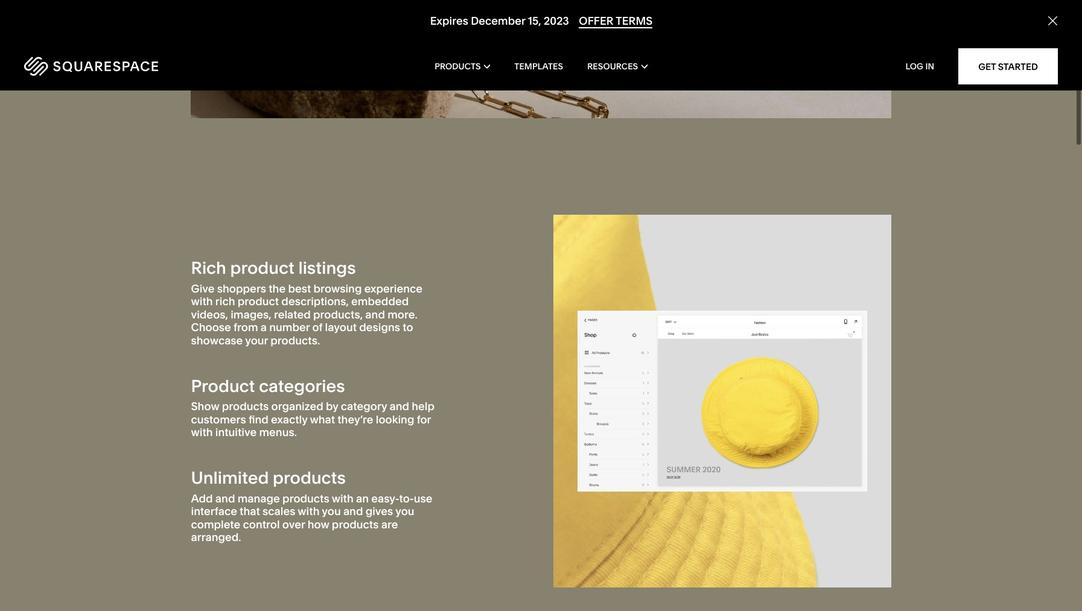 Task type: vqa. For each thing, say whether or not it's contained in the screenshot.
Templates
yes



Task type: locate. For each thing, give the bounding box(es) containing it.
with left rich
[[191, 295, 213, 309]]

product up a
[[238, 295, 279, 309]]

product
[[191, 376, 255, 397]]

get started link
[[959, 48, 1059, 85]]

experience
[[365, 282, 423, 296]]

and left the 'help'
[[390, 400, 409, 414]]

2023
[[544, 14, 569, 28]]

descriptions,
[[282, 295, 349, 309]]

and inside product categories show products organized by category and help customers find exactly what they're looking for with intuitive menus.
[[390, 400, 409, 414]]

products button
[[435, 42, 491, 91]]

product
[[230, 258, 295, 278], [238, 295, 279, 309]]

you left an on the left of page
[[322, 505, 341, 519]]

gives
[[366, 505, 393, 519]]

visual of yellow hat image
[[553, 215, 892, 588]]

products up intuitive
[[222, 400, 269, 414]]

product categories show products organized by category and help customers find exactly what they're looking for with intuitive menus.
[[191, 376, 435, 440]]

1 horizontal spatial you
[[396, 505, 415, 519]]

offer terms link
[[579, 14, 653, 29]]

templates
[[515, 61, 564, 72]]

products up scales
[[273, 468, 346, 489]]

related
[[274, 308, 311, 322]]

offer
[[579, 14, 614, 28]]

by
[[326, 400, 339, 414]]

get
[[979, 61, 997, 72]]

get started
[[979, 61, 1039, 72]]

category
[[341, 400, 387, 414]]

easy-
[[372, 492, 399, 506]]

squarespace logo link
[[24, 57, 231, 76]]

1 you from the left
[[322, 505, 341, 519]]

choose
[[191, 321, 231, 335]]

they're
[[338, 413, 374, 427]]

jewelry display image
[[191, 0, 892, 118]]

with down show
[[191, 426, 213, 440]]

expires december 15, 2023
[[430, 14, 569, 28]]

log
[[906, 61, 924, 72]]

products up over on the left of the page
[[283, 492, 330, 506]]

and
[[366, 308, 385, 322], [390, 400, 409, 414], [215, 492, 235, 506], [344, 505, 363, 519]]

products down an on the left of page
[[332, 518, 379, 532]]

with
[[191, 295, 213, 309], [191, 426, 213, 440], [332, 492, 354, 506], [298, 505, 320, 519]]

listings
[[299, 258, 356, 278]]

menus.
[[259, 426, 297, 440]]

of
[[312, 321, 323, 335]]

from
[[234, 321, 258, 335]]

the
[[269, 282, 286, 296]]

unlimited products add and manage products with an easy-to-use interface that scales with you and gives you complete control over how products are arranged.
[[191, 468, 433, 545]]

and left more. in the left of the page
[[366, 308, 385, 322]]

showcase
[[191, 334, 243, 348]]

december
[[471, 14, 525, 28]]

show
[[191, 400, 220, 414]]

products
[[222, 400, 269, 414], [273, 468, 346, 489], [283, 492, 330, 506], [332, 518, 379, 532]]

and inside rich product listings give shoppers the best browsing experience with rich product descriptions, embedded videos, images, related products, and more. choose from a number of layout designs to showcase your products.
[[366, 308, 385, 322]]

offer terms
[[579, 14, 653, 28]]

rich
[[215, 295, 235, 309]]

interface
[[191, 505, 237, 519]]

rich product listings give shoppers the best browsing experience with rich product descriptions, embedded videos, images, related products, and more. choose from a number of layout designs to showcase your products.
[[191, 258, 423, 348]]

15,
[[528, 14, 541, 28]]

expires
[[430, 14, 468, 28]]

resources
[[588, 61, 638, 72]]

designs
[[359, 321, 400, 335]]

you right gives
[[396, 505, 415, 519]]

manage
[[238, 492, 280, 506]]

squarespace logo image
[[24, 57, 158, 76]]

with left an on the left of page
[[332, 492, 354, 506]]

you
[[322, 505, 341, 519], [396, 505, 415, 519]]

scales
[[263, 505, 296, 519]]

are
[[381, 518, 398, 532]]

products inside product categories show products organized by category and help customers find exactly what they're looking for with intuitive menus.
[[222, 400, 269, 414]]

product up "the"
[[230, 258, 295, 278]]

0 horizontal spatial you
[[322, 505, 341, 519]]

categories
[[259, 376, 345, 397]]



Task type: describe. For each thing, give the bounding box(es) containing it.
to
[[403, 321, 413, 335]]

resources button
[[588, 42, 648, 91]]

with right scales
[[298, 505, 320, 519]]

with inside rich product listings give shoppers the best browsing experience with rich product descriptions, embedded videos, images, related products, and more. choose from a number of layout designs to showcase your products.
[[191, 295, 213, 309]]

more.
[[388, 308, 418, 322]]

products.
[[271, 334, 320, 348]]

use
[[414, 492, 433, 506]]

log             in
[[906, 61, 935, 72]]

terms
[[616, 14, 653, 28]]

log             in link
[[906, 61, 935, 72]]

over
[[283, 518, 305, 532]]

help
[[412, 400, 435, 414]]

videos,
[[191, 308, 228, 322]]

2 you from the left
[[396, 505, 415, 519]]

an
[[356, 492, 369, 506]]

a
[[261, 321, 267, 335]]

that
[[240, 505, 260, 519]]

started
[[999, 61, 1039, 72]]

for
[[417, 413, 431, 427]]

and down unlimited
[[215, 492, 235, 506]]

and left gives
[[344, 505, 363, 519]]

layout
[[325, 321, 357, 335]]

looking
[[376, 413, 415, 427]]

in
[[926, 61, 935, 72]]

find
[[249, 413, 269, 427]]

exactly
[[271, 413, 308, 427]]

complete
[[191, 518, 241, 532]]

give
[[191, 282, 215, 296]]

shoppers
[[217, 282, 266, 296]]

rich
[[191, 258, 226, 278]]

arranged.
[[191, 531, 241, 545]]

number
[[269, 321, 310, 335]]

your
[[245, 334, 268, 348]]

products,
[[313, 308, 363, 322]]

0 vertical spatial product
[[230, 258, 295, 278]]

images,
[[231, 308, 272, 322]]

products
[[435, 61, 481, 72]]

to-
[[399, 492, 414, 506]]

templates link
[[515, 42, 564, 91]]

with inside product categories show products organized by category and help customers find exactly what they're looking for with intuitive menus.
[[191, 426, 213, 440]]

pages panel of shop selling yellow hat image
[[578, 311, 867, 492]]

control
[[243, 518, 280, 532]]

organized
[[271, 400, 324, 414]]

embedded
[[352, 295, 409, 309]]

1 vertical spatial product
[[238, 295, 279, 309]]

what
[[310, 413, 335, 427]]

intuitive
[[215, 426, 257, 440]]

browsing
[[314, 282, 362, 296]]

add
[[191, 492, 213, 506]]

how
[[308, 518, 329, 532]]

customers
[[191, 413, 246, 427]]

best
[[288, 282, 311, 296]]

unlimited
[[191, 468, 269, 489]]



